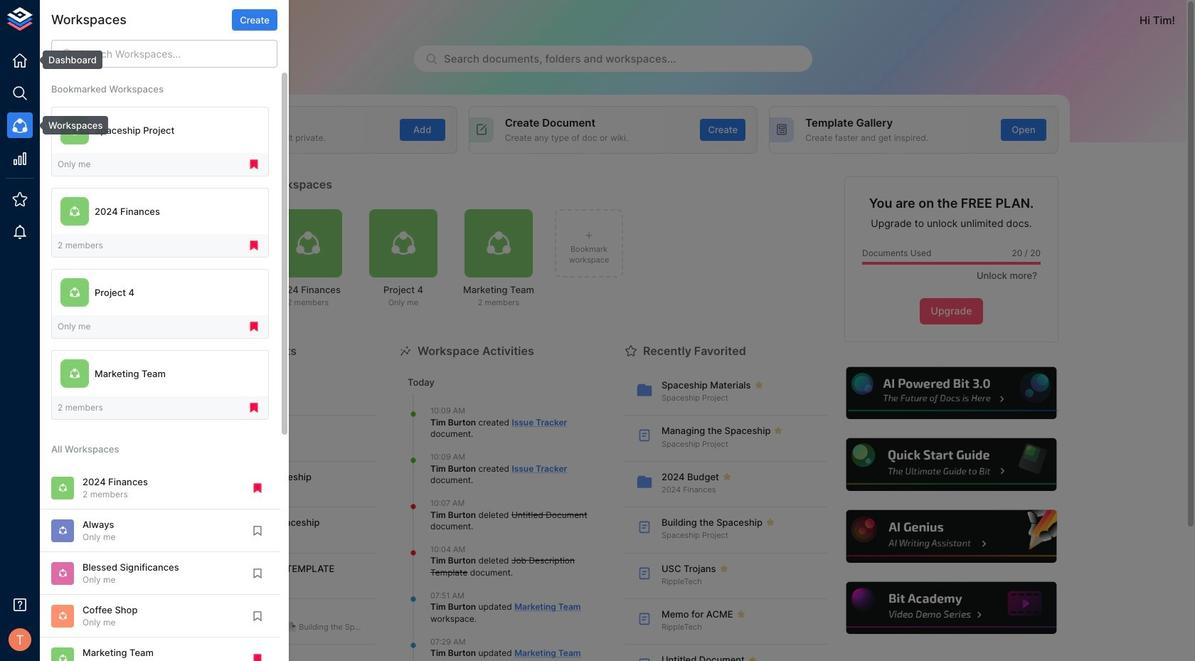 Task type: vqa. For each thing, say whether or not it's contained in the screenshot.
4th HELP "image" from the top
yes



Task type: describe. For each thing, give the bounding box(es) containing it.
3 help image from the top
[[845, 508, 1059, 565]]

4 help image from the top
[[845, 580, 1059, 637]]

1 help image from the top
[[845, 365, 1059, 421]]

1 vertical spatial remove bookmark image
[[248, 239, 260, 252]]

1 tooltip from the top
[[33, 51, 102, 69]]

1 vertical spatial remove bookmark image
[[248, 402, 260, 414]]

1 bookmark image from the top
[[251, 524, 264, 537]]

2 help image from the top
[[845, 437, 1059, 493]]



Task type: locate. For each thing, give the bounding box(es) containing it.
0 vertical spatial bookmark image
[[251, 524, 264, 537]]

2 vertical spatial remove bookmark image
[[251, 653, 264, 661]]

2 tooltip from the top
[[33, 116, 109, 135]]

0 vertical spatial remove bookmark image
[[248, 320, 260, 333]]

Search Workspaces... text field
[[80, 40, 278, 68]]

bookmark image
[[251, 524, 264, 537], [251, 610, 264, 623]]

bookmark image down bookmark icon
[[251, 610, 264, 623]]

2 vertical spatial remove bookmark image
[[251, 482, 264, 495]]

bookmark image up bookmark icon
[[251, 524, 264, 537]]

remove bookmark image
[[248, 158, 260, 171], [248, 239, 260, 252], [251, 653, 264, 661]]

tooltip
[[33, 51, 102, 69], [33, 116, 109, 135]]

2 bookmark image from the top
[[251, 610, 264, 623]]

remove bookmark image
[[248, 320, 260, 333], [248, 402, 260, 414], [251, 482, 264, 495]]

1 vertical spatial tooltip
[[33, 116, 109, 135]]

0 vertical spatial tooltip
[[33, 51, 102, 69]]

1 vertical spatial bookmark image
[[251, 610, 264, 623]]

0 vertical spatial remove bookmark image
[[248, 158, 260, 171]]

bookmark image
[[251, 567, 264, 580]]

help image
[[845, 365, 1059, 421], [845, 437, 1059, 493], [845, 508, 1059, 565], [845, 580, 1059, 637]]



